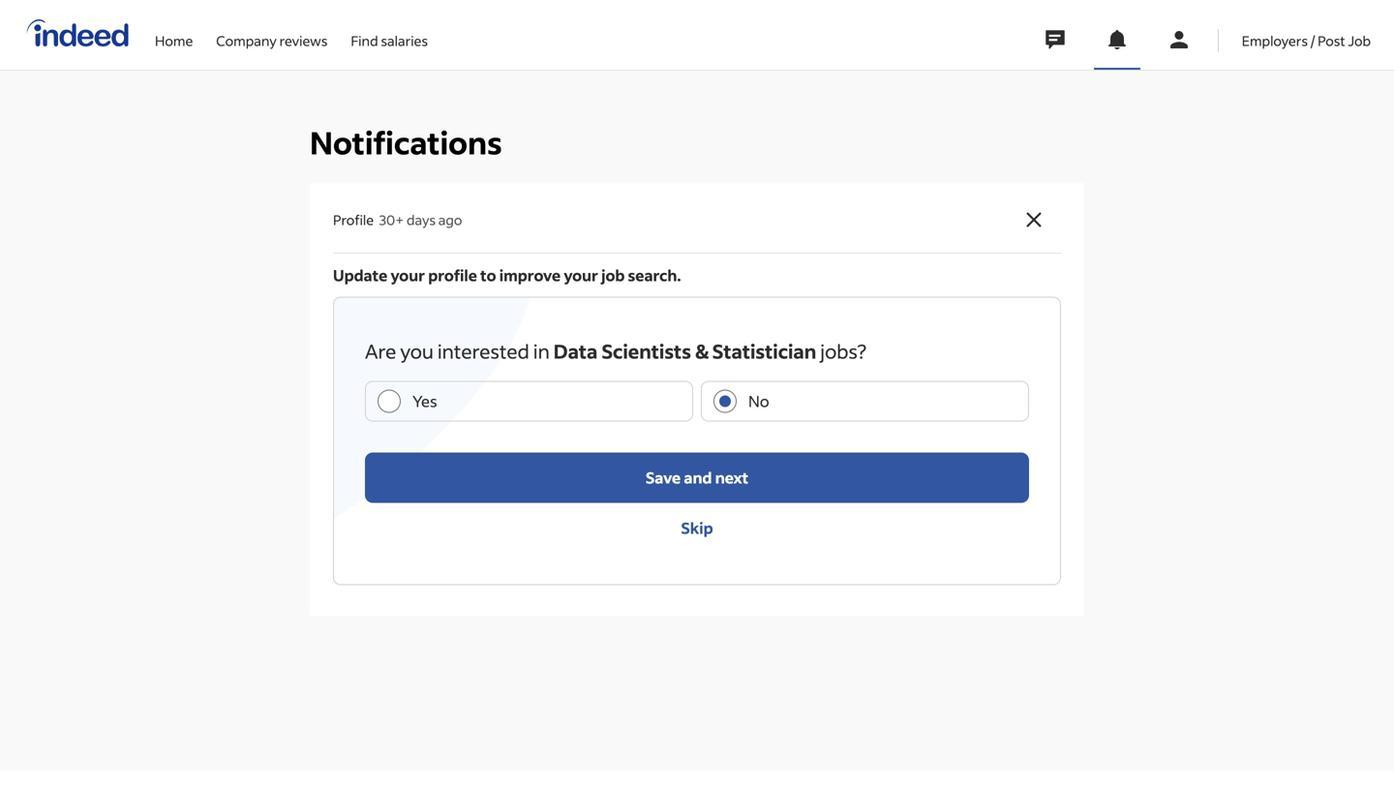 Task type: locate. For each thing, give the bounding box(es) containing it.
notifications unread count 0 image
[[1106, 28, 1129, 51]]

are you interested in <b>data scientists & statistician</b> jobs? option group
[[365, 381, 1030, 422]]

reviews
[[280, 32, 328, 49]]

/
[[1311, 32, 1316, 49]]

are
[[365, 338, 397, 364]]

your
[[391, 265, 425, 285], [564, 265, 599, 285]]

no
[[749, 391, 770, 411]]

to
[[481, 265, 497, 285]]

notifications main content
[[0, 0, 1395, 772]]

scientists
[[602, 338, 692, 364]]

1 horizontal spatial your
[[564, 265, 599, 285]]

save and next button
[[365, 453, 1030, 503]]

your left profile
[[391, 265, 425, 285]]

ago
[[439, 211, 463, 228]]

notifications
[[310, 122, 502, 162]]

employers / post job
[[1243, 32, 1372, 49]]

account image
[[1168, 28, 1191, 51]]

yes
[[413, 391, 437, 411]]

find salaries link
[[351, 0, 428, 66]]

dismiss profile from 30+ days ago notification image
[[1023, 208, 1046, 231]]

job
[[602, 265, 625, 285]]

jobs?
[[821, 338, 867, 364]]

profile
[[333, 211, 374, 228]]

statistician
[[713, 338, 817, 364]]

update
[[333, 265, 388, 285]]

you
[[400, 338, 434, 364]]

skip link
[[365, 503, 1030, 553]]

your left the job
[[564, 265, 599, 285]]

No radio
[[714, 390, 737, 413]]

interested
[[438, 338, 530, 364]]

improve
[[500, 265, 561, 285]]

company reviews link
[[216, 0, 328, 66]]

company reviews
[[216, 32, 328, 49]]

0 horizontal spatial your
[[391, 265, 425, 285]]



Task type: vqa. For each thing, say whether or not it's contained in the screenshot.
'Skip'
yes



Task type: describe. For each thing, give the bounding box(es) containing it.
search.
[[628, 265, 682, 285]]

post
[[1319, 32, 1346, 49]]

in
[[534, 338, 550, 364]]

30+
[[379, 211, 404, 228]]

employers / post job link
[[1243, 0, 1372, 66]]

home
[[155, 32, 193, 49]]

next
[[716, 468, 749, 488]]

save
[[646, 468, 681, 488]]

update your profile to improve your job search.
[[333, 265, 682, 285]]

home link
[[155, 0, 193, 66]]

days
[[407, 211, 436, 228]]

Yes radio
[[378, 390, 401, 413]]

&
[[695, 338, 709, 364]]

messages unread count 0 image
[[1043, 20, 1068, 59]]

1 your from the left
[[391, 265, 425, 285]]

and
[[684, 468, 712, 488]]

profile
[[428, 265, 478, 285]]

employers
[[1243, 32, 1309, 49]]

data
[[554, 338, 598, 364]]

find
[[351, 32, 378, 49]]

find salaries
[[351, 32, 428, 49]]

profile 30+ days ago
[[333, 211, 463, 228]]

2 your from the left
[[564, 265, 599, 285]]

company
[[216, 32, 277, 49]]

job
[[1349, 32, 1372, 49]]

save and next
[[646, 468, 749, 488]]

skip
[[681, 518, 714, 538]]

are you interested in data scientists & statistician jobs?
[[365, 338, 867, 364]]

salaries
[[381, 32, 428, 49]]



